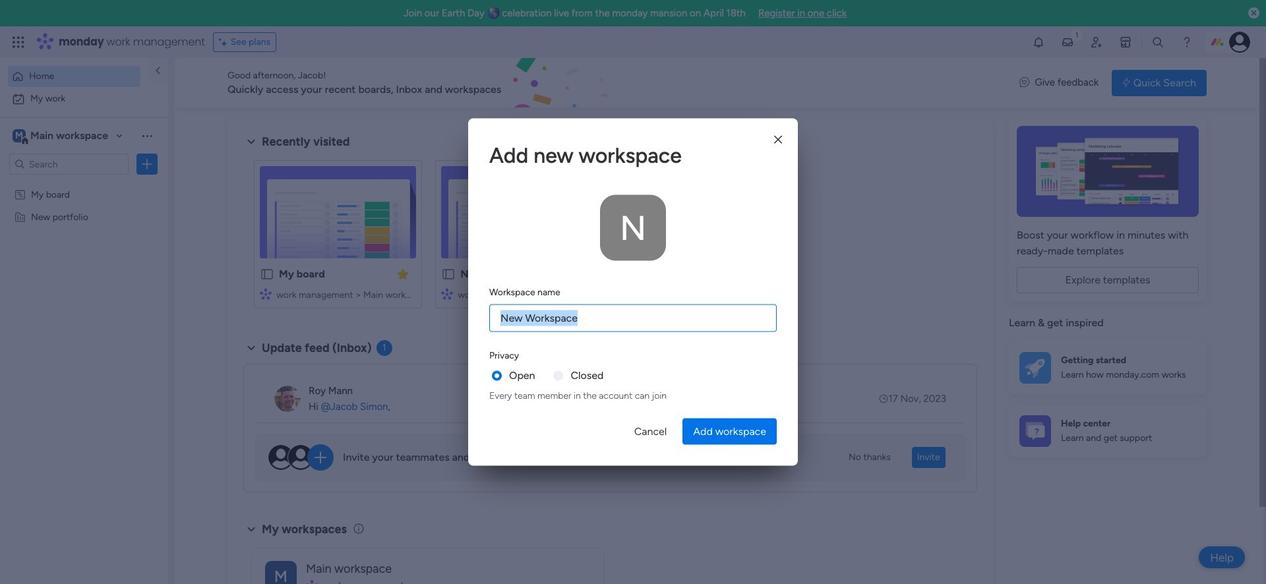 Task type: vqa. For each thing, say whether or not it's contained in the screenshot.
"ADD TO FAVORITES" icon in the top of the page Public board Icon
no



Task type: describe. For each thing, give the bounding box(es) containing it.
1 horizontal spatial workspace image
[[600, 195, 666, 261]]

monday marketplace image
[[1119, 36, 1132, 49]]

close my workspaces image
[[243, 521, 259, 537]]

1 heading from the top
[[489, 139, 777, 171]]

close recently visited image
[[243, 134, 259, 150]]

see plans image
[[219, 35, 231, 49]]

component image
[[260, 288, 272, 300]]

public board image for component image
[[441, 267, 456, 282]]

2 heading from the top
[[489, 285, 560, 299]]

3 heading from the top
[[489, 349, 519, 362]]

search everything image
[[1151, 36, 1165, 49]]

Search in workspace field
[[28, 157, 110, 172]]

invite members image
[[1090, 36, 1103, 49]]

getting started element
[[1009, 341, 1207, 394]]

1 element
[[376, 340, 392, 356]]

roy mann image
[[274, 386, 301, 412]]

notifications image
[[1032, 36, 1045, 49]]



Task type: locate. For each thing, give the bounding box(es) containing it.
workspace selection element
[[13, 128, 110, 145]]

1 horizontal spatial public board image
[[441, 267, 456, 282]]

public board image
[[260, 267, 274, 282], [441, 267, 456, 282]]

close image
[[774, 135, 782, 144]]

public board image up component image
[[441, 267, 456, 282]]

update feed image
[[1061, 36, 1074, 49]]

select product image
[[12, 36, 25, 49]]

workspace image
[[600, 195, 666, 261], [265, 561, 297, 584]]

v2 user feedback image
[[1020, 75, 1030, 90]]

1 vertical spatial heading
[[489, 285, 560, 299]]

jacob simon image
[[1229, 32, 1250, 53]]

remove from favorites image
[[397, 267, 410, 281]]

workspace image
[[13, 129, 26, 143]]

option
[[8, 66, 140, 87], [8, 88, 160, 109], [0, 182, 168, 185]]

help image
[[1180, 36, 1194, 49]]

heading
[[489, 139, 777, 171], [489, 285, 560, 299], [489, 349, 519, 362]]

Choose a name for your workspace field
[[489, 304, 777, 332]]

public board image up component icon
[[260, 267, 274, 282]]

quick search results list box
[[243, 150, 977, 324]]

list box
[[0, 180, 168, 406]]

v2 bolt switch image
[[1123, 76, 1130, 90]]

2 public board image from the left
[[441, 267, 456, 282]]

help center element
[[1009, 405, 1207, 457]]

1 vertical spatial option
[[8, 88, 160, 109]]

0 horizontal spatial public board image
[[260, 267, 274, 282]]

public board image for component icon
[[260, 267, 274, 282]]

2 vertical spatial option
[[0, 182, 168, 185]]

0 vertical spatial heading
[[489, 139, 777, 171]]

0 vertical spatial workspace image
[[600, 195, 666, 261]]

1 vertical spatial workspace image
[[265, 561, 297, 584]]

close update feed (inbox) image
[[243, 340, 259, 356]]

templates image image
[[1021, 126, 1195, 217]]

2 vertical spatial heading
[[489, 349, 519, 362]]

1 image
[[1071, 27, 1083, 42]]

1 public board image from the left
[[260, 267, 274, 282]]

0 horizontal spatial workspace image
[[265, 561, 297, 584]]

component image
[[441, 288, 453, 300]]

0 vertical spatial option
[[8, 66, 140, 87]]



